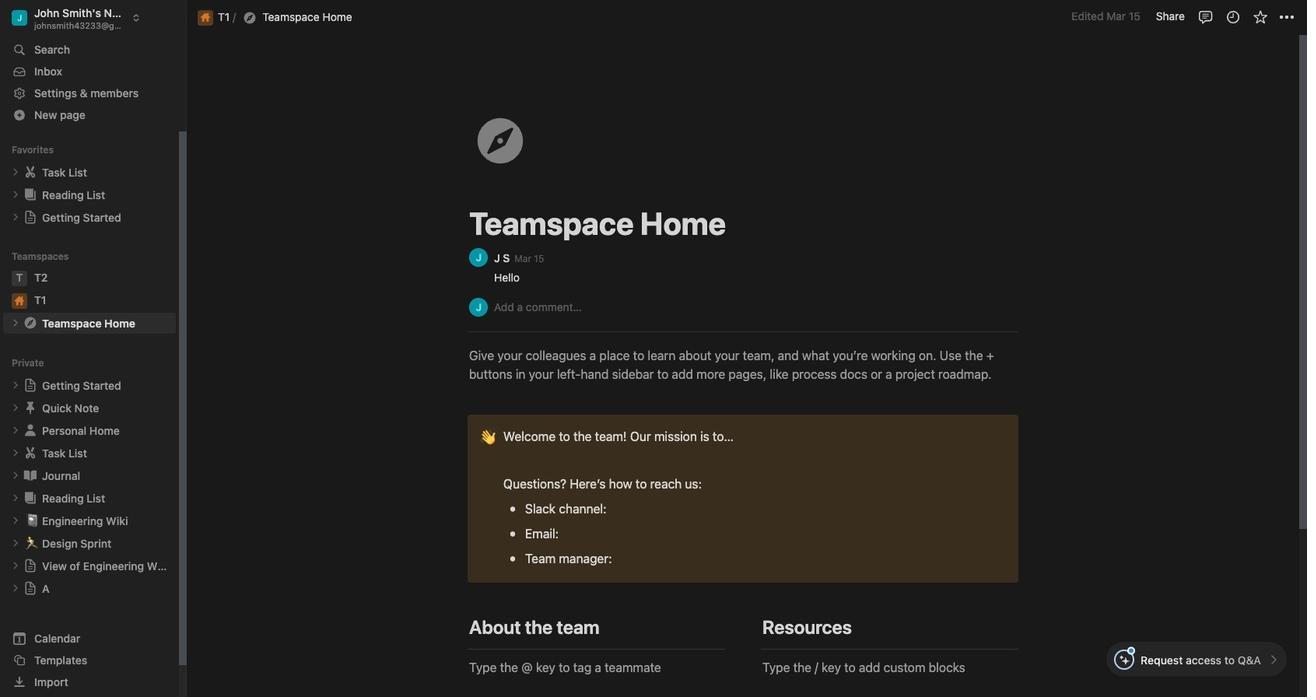 Task type: vqa. For each thing, say whether or not it's contained in the screenshot.
TAB
no



Task type: locate. For each thing, give the bounding box(es) containing it.
comments image
[[1199, 9, 1214, 25]]

5 open image from the top
[[11, 404, 20, 413]]

change page icon image
[[470, 111, 531, 171], [23, 165, 38, 180], [23, 187, 38, 203], [23, 211, 37, 225], [23, 316, 38, 331], [23, 379, 37, 393], [23, 400, 38, 416], [23, 423, 38, 439], [23, 446, 38, 461], [23, 468, 38, 484], [23, 491, 38, 506], [23, 559, 37, 573], [23, 582, 37, 596]]

change page icon image for fifth open icon from the bottom
[[23, 187, 38, 203]]

📓 image
[[25, 512, 39, 530]]

change page icon image for 6th open icon from the top
[[23, 446, 38, 461]]

favorite image
[[1253, 9, 1269, 25]]

🏃 image
[[25, 534, 39, 552]]

4 open image from the top
[[11, 381, 20, 390]]

t image
[[12, 271, 27, 286]]

change page icon image for 6th open icon from the bottom of the page
[[23, 165, 38, 180]]

change page icon image for 3rd open icon from the top
[[23, 211, 37, 225]]

5 open image from the top
[[11, 516, 20, 526]]

4 open image from the top
[[11, 494, 20, 503]]

change page icon image for 4th open icon from the top
[[23, 379, 37, 393]]

note
[[468, 415, 1019, 583]]

open image
[[11, 168, 20, 177], [11, 190, 20, 200], [11, 213, 20, 222], [11, 381, 20, 390], [11, 404, 20, 413], [11, 449, 20, 458]]

1 open image from the top
[[11, 168, 20, 177]]

6 open image from the top
[[11, 449, 20, 458]]

open image
[[11, 319, 20, 328], [11, 426, 20, 436], [11, 471, 20, 481], [11, 494, 20, 503], [11, 516, 20, 526], [11, 539, 20, 548], [11, 562, 20, 571], [11, 584, 20, 594]]

3 open image from the top
[[11, 213, 20, 222]]

2 open image from the top
[[11, 190, 20, 200]]



Task type: describe. For each thing, give the bounding box(es) containing it.
2 open image from the top
[[11, 426, 20, 436]]

change page icon image for seventh open image from the bottom
[[23, 423, 38, 439]]

change page icon image for 4th open image from the top
[[23, 491, 38, 506]]

change page icon image for eighth open image from the top of the page
[[23, 582, 37, 596]]

👋 image
[[480, 426, 496, 447]]

change page icon image for seventh open image from the top of the page
[[23, 559, 37, 573]]

1 open image from the top
[[11, 319, 20, 328]]

7 open image from the top
[[11, 562, 20, 571]]

change page icon image for 6th open image from the bottom
[[23, 468, 38, 484]]

8 open image from the top
[[11, 584, 20, 594]]

3 open image from the top
[[11, 471, 20, 481]]

6 open image from the top
[[11, 539, 20, 548]]

change page icon image for second open icon from the bottom
[[23, 400, 38, 416]]

updates image
[[1226, 9, 1241, 25]]

change page icon image for 1st open image from the top of the page
[[23, 316, 38, 331]]



